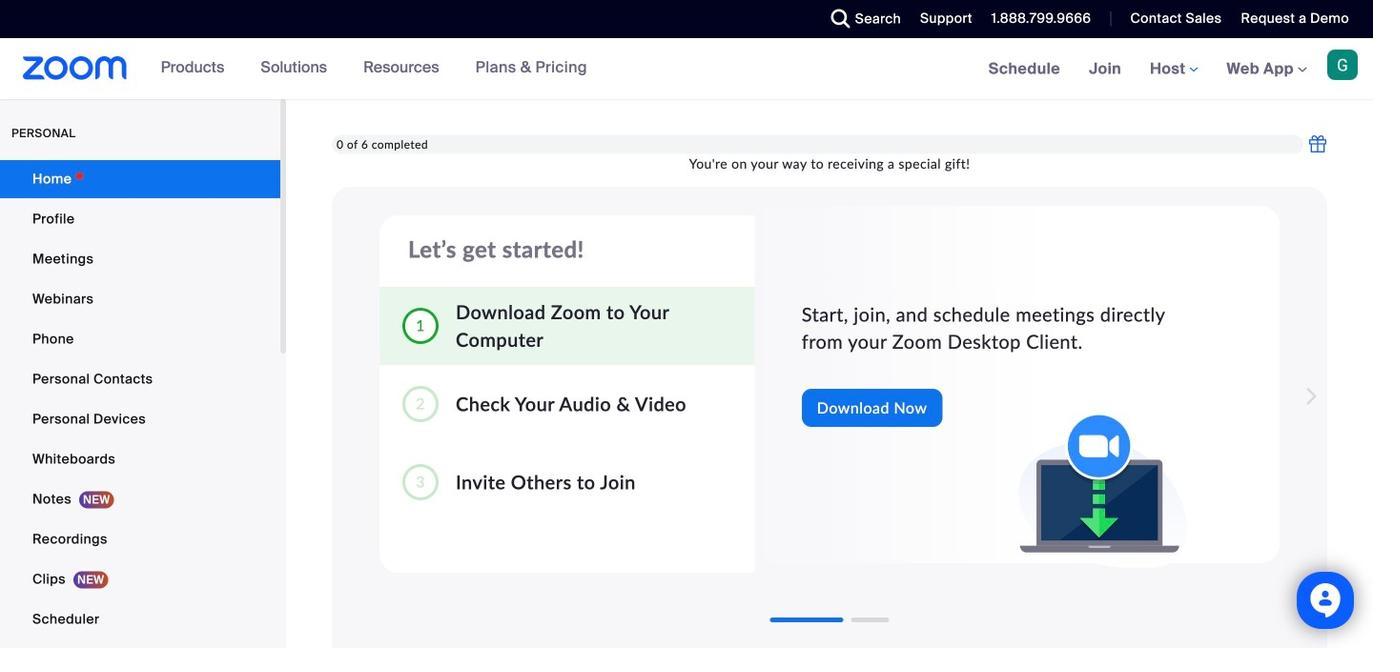 Task type: vqa. For each thing, say whether or not it's contained in the screenshot.
"Profile picture"
yes



Task type: locate. For each thing, give the bounding box(es) containing it.
product information navigation
[[146, 38, 602, 99]]

zoom logo image
[[23, 56, 127, 80]]

profile picture image
[[1327, 50, 1358, 80]]

personal menu menu
[[0, 160, 280, 648]]

banner
[[0, 38, 1373, 101]]

next image
[[1294, 378, 1321, 416]]



Task type: describe. For each thing, give the bounding box(es) containing it.
meetings navigation
[[974, 38, 1373, 101]]



